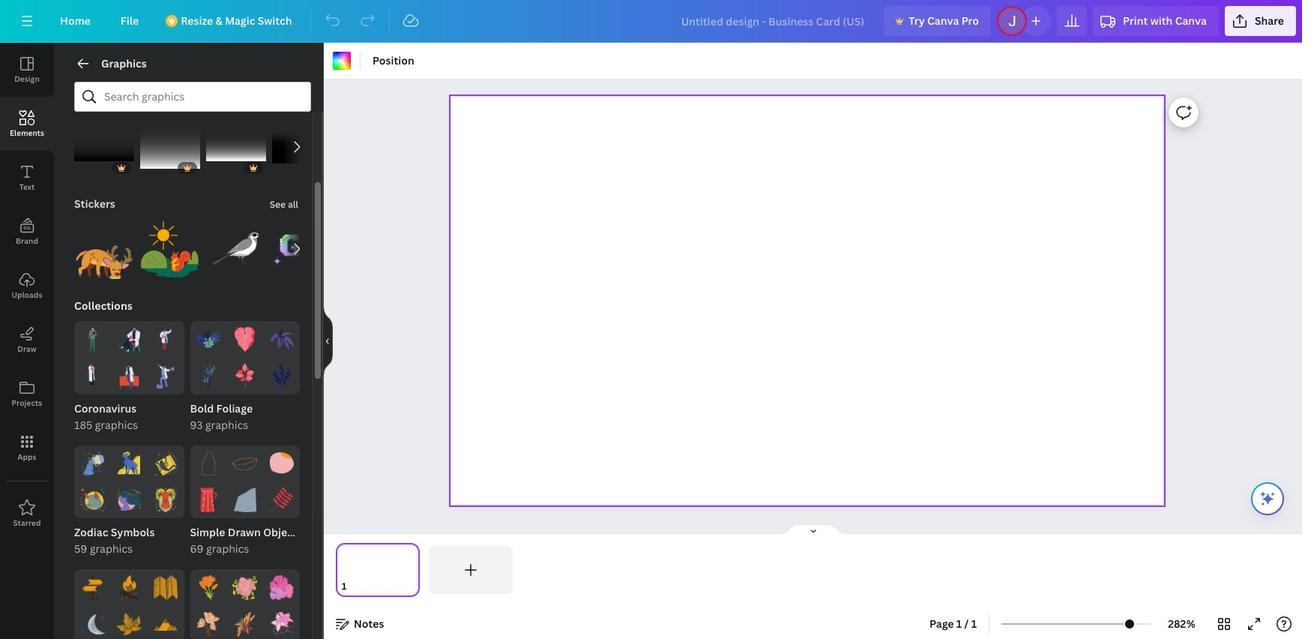 Task type: locate. For each thing, give the bounding box(es) containing it.
orange vase line image
[[196, 451, 221, 476]]

Search graphics search field
[[104, 83, 281, 111]]

stylized organic doctor image down the collections
[[117, 327, 142, 352]]

stylized organic doctor image
[[80, 327, 105, 352], [154, 327, 178, 352], [80, 364, 105, 388], [154, 364, 178, 388]]

print with canva button
[[1094, 6, 1220, 36]]

star sign scorpio image
[[154, 451, 178, 476]]

1 canva from the left
[[928, 14, 960, 28]]

&
[[216, 14, 223, 28]]

canva
[[928, 14, 960, 28], [1176, 14, 1208, 28]]

uploads
[[12, 290, 42, 300]]

projects
[[12, 398, 42, 408]]

vibrant sketchy floral element image
[[196, 576, 221, 600]]

coronavirus button
[[74, 400, 184, 417]]

see all button
[[268, 189, 300, 219]]

page 1 / 1
[[930, 617, 977, 631]]

see all
[[270, 198, 299, 211]]

apps button
[[0, 421, 54, 475]]

2 1 from the left
[[972, 617, 977, 631]]

282%
[[1169, 617, 1196, 631]]

graphics inside bold foliage 93 graphics
[[205, 418, 248, 432]]

starred button
[[0, 487, 54, 541]]

hide pages image
[[777, 524, 849, 536]]

1 horizontal spatial 1
[[972, 617, 977, 631]]

2 canva from the left
[[1176, 14, 1208, 28]]

starred
[[13, 518, 41, 528]]

1 horizontal spatial star sign aries image
[[154, 488, 178, 513]]

bold vector palms image up bold
[[196, 364, 221, 388]]

star sign aries image down star sign scorpio 'icon'
[[154, 488, 178, 513]]

1 1 from the left
[[957, 617, 963, 631]]

black gradient background image
[[74, 117, 134, 177], [272, 117, 332, 177]]

pencil graphic of a location map image
[[154, 576, 178, 600]]

0 vertical spatial star sign aries image
[[117, 451, 142, 476]]

black gradient background image up stickers
[[74, 117, 134, 177]]

1 horizontal spatial black gradient background image
[[272, 117, 332, 177]]

resize & magic switch
[[181, 14, 292, 28]]

hide image
[[323, 305, 333, 377]]

1
[[957, 617, 963, 631], [972, 617, 977, 631]]

1 right /
[[972, 617, 977, 631]]

print with canva
[[1124, 14, 1208, 28]]

graphics inside zodiac symbols 59 graphics
[[90, 542, 133, 556]]

stickers
[[74, 197, 115, 211]]

canva right 'try'
[[928, 14, 960, 28]]

red and cream pitcher illustration image
[[196, 488, 221, 513]]

canva right with
[[1176, 14, 1208, 28]]

0 horizontal spatial 1
[[957, 617, 963, 631]]

stylized organic doctor image up coronavirus button
[[117, 364, 142, 388]]

1 left /
[[957, 617, 963, 631]]

1 vertical spatial stylized organic doctor image
[[117, 364, 142, 388]]

symbols
[[111, 525, 155, 540]]

simple
[[190, 525, 225, 540]]

1 vertical spatial star sign aries image
[[154, 488, 178, 513]]

brand button
[[0, 205, 54, 259]]

pencil graphic of orange mountains image
[[154, 612, 178, 637]]

black gradient background image up all
[[272, 117, 332, 177]]

draw
[[17, 344, 37, 354]]

all
[[288, 198, 299, 211]]

sketchy veiny petal flower element image
[[269, 612, 294, 637]]

design
[[14, 74, 40, 84]]

design button
[[0, 43, 54, 97]]

0 vertical spatial stylized organic doctor image
[[117, 327, 142, 352]]

sketchy beige rose element image
[[196, 612, 221, 637]]

1 horizontal spatial canva
[[1176, 14, 1208, 28]]

graphics down the coronavirus
[[95, 418, 138, 432]]

bold vector palms image
[[196, 327, 221, 352], [233, 327, 257, 352], [233, 364, 257, 388]]

zodiac symbols 59 graphics
[[74, 525, 155, 556]]

graphics down drawn
[[206, 542, 249, 556]]

text
[[19, 182, 35, 192]]

coronavirus
[[74, 401, 137, 415]]

star sign aries image right the star sign aquarius icon
[[117, 451, 142, 476]]

graphics
[[95, 418, 138, 432], [205, 418, 248, 432], [90, 542, 133, 556], [206, 542, 249, 556]]

canva inside dropdown button
[[1176, 14, 1208, 28]]

1 black gradient background image from the left
[[74, 117, 134, 177]]

bold foliage button
[[190, 400, 300, 417]]

try canva pro
[[909, 14, 980, 28]]

93
[[190, 418, 203, 432]]

objects
[[263, 525, 303, 540]]

graphics down zodiac symbols button
[[90, 542, 133, 556]]

notes
[[354, 617, 384, 631]]

page
[[930, 617, 954, 631]]

drawn
[[228, 525, 261, 540]]

star sign aries image
[[117, 451, 142, 476], [154, 488, 178, 513]]

zodiac symbols button
[[74, 525, 184, 541]]

stickers button
[[73, 189, 117, 219]]

bold vector palms image left hide image
[[269, 327, 294, 352]]

Design title text field
[[670, 6, 878, 36]]

group
[[74, 108, 134, 177], [140, 108, 200, 177], [206, 108, 266, 177], [272, 117, 332, 177], [140, 210, 200, 279], [74, 219, 134, 279], [206, 219, 266, 279], [272, 219, 332, 279]]

switch
[[258, 14, 292, 28]]

star sign virgo image
[[117, 488, 142, 513]]

elements button
[[0, 97, 54, 151]]

share
[[1256, 14, 1285, 28]]

stylized organic doctor image
[[117, 327, 142, 352], [117, 364, 142, 388]]

bold vector palms image
[[269, 327, 294, 352], [196, 364, 221, 388], [269, 364, 294, 388]]

simple drawn objects button
[[190, 525, 303, 541]]

graphics inside 'coronavirus 185 graphics'
[[95, 418, 138, 432]]

graphics down foliage
[[205, 418, 248, 432]]

see
[[270, 198, 286, 211]]

page 1 image
[[336, 546, 420, 594]]

0 horizontal spatial black gradient background image
[[74, 117, 134, 177]]

0 horizontal spatial star sign aries image
[[117, 451, 142, 476]]

0 horizontal spatial canva
[[928, 14, 960, 28]]

position button
[[367, 49, 421, 73]]



Task type: describe. For each thing, give the bounding box(es) containing it.
star sign taurus image
[[80, 488, 105, 513]]

graphics
[[101, 56, 147, 71]]

sketchy violet malva flower element image
[[269, 576, 294, 600]]

share button
[[1226, 6, 1297, 36]]

print
[[1124, 14, 1149, 28]]

simple drawn objects 69 graphics
[[190, 525, 303, 556]]

185
[[74, 418, 92, 432]]

bold vector palms image up bold foliage button
[[269, 364, 294, 388]]

main menu bar
[[0, 0, 1303, 43]]

pencil graphic of a leaf image
[[117, 612, 142, 637]]

magic
[[225, 14, 255, 28]]

with
[[1151, 14, 1173, 28]]

home link
[[48, 6, 103, 36]]

draw button
[[0, 313, 54, 367]]

69
[[190, 542, 204, 556]]

282% button
[[1158, 612, 1207, 636]]

side panel tab list
[[0, 43, 54, 541]]

star sign aquarius image
[[80, 451, 105, 476]]

try canva pro button
[[884, 6, 992, 36]]

pencil graphic of a fire with woods image
[[117, 576, 142, 600]]

canva inside button
[[928, 14, 960, 28]]

pencil graphic of a wooden direction signages image
[[80, 576, 105, 600]]

file button
[[109, 6, 151, 36]]

apps
[[18, 452, 36, 462]]

/
[[965, 617, 969, 631]]

red leaf illustration image
[[269, 488, 294, 513]]

resize & magic switch button
[[157, 6, 304, 36]]

59
[[74, 542, 87, 556]]

bold foliage 93 graphics
[[190, 401, 253, 432]]

pro
[[962, 14, 980, 28]]

graphics inside 'simple drawn objects 69 graphics'
[[206, 542, 249, 556]]

position
[[373, 53, 415, 68]]

sketchy warm flower element image
[[233, 612, 257, 637]]

2 black gradient background image from the left
[[272, 117, 332, 177]]

uploads button
[[0, 259, 54, 313]]

file
[[121, 14, 139, 28]]

elements
[[10, 128, 44, 138]]

gradient that fades to transparency white image
[[140, 117, 200, 177]]

collections
[[74, 299, 133, 313]]

1 stylized organic doctor image from the top
[[117, 327, 142, 352]]

projects button
[[0, 367, 54, 421]]

Page title text field
[[353, 579, 359, 594]]

notes button
[[330, 612, 390, 636]]

zodiac
[[74, 525, 108, 540]]

home
[[60, 14, 91, 28]]

2 stylized organic doctor image from the top
[[117, 364, 142, 388]]

try
[[909, 14, 925, 28]]

#ffffff image
[[333, 52, 351, 70]]

resize
[[181, 14, 213, 28]]

grey shape illustration image
[[233, 488, 257, 513]]

orange bowl illustration image
[[233, 451, 257, 476]]

pink and orange circle illustration image
[[269, 451, 294, 476]]

canva assistant image
[[1259, 490, 1277, 508]]

coronavirus 185 graphics
[[74, 401, 138, 432]]

bold
[[190, 401, 214, 415]]

foliage
[[216, 401, 253, 415]]

text button
[[0, 151, 54, 205]]

transparent white gradient image
[[206, 117, 266, 177]]

sketchy gumamela flower element image
[[233, 576, 257, 600]]

brand
[[16, 236, 38, 246]]



Task type: vqa. For each thing, say whether or not it's contained in the screenshot.


